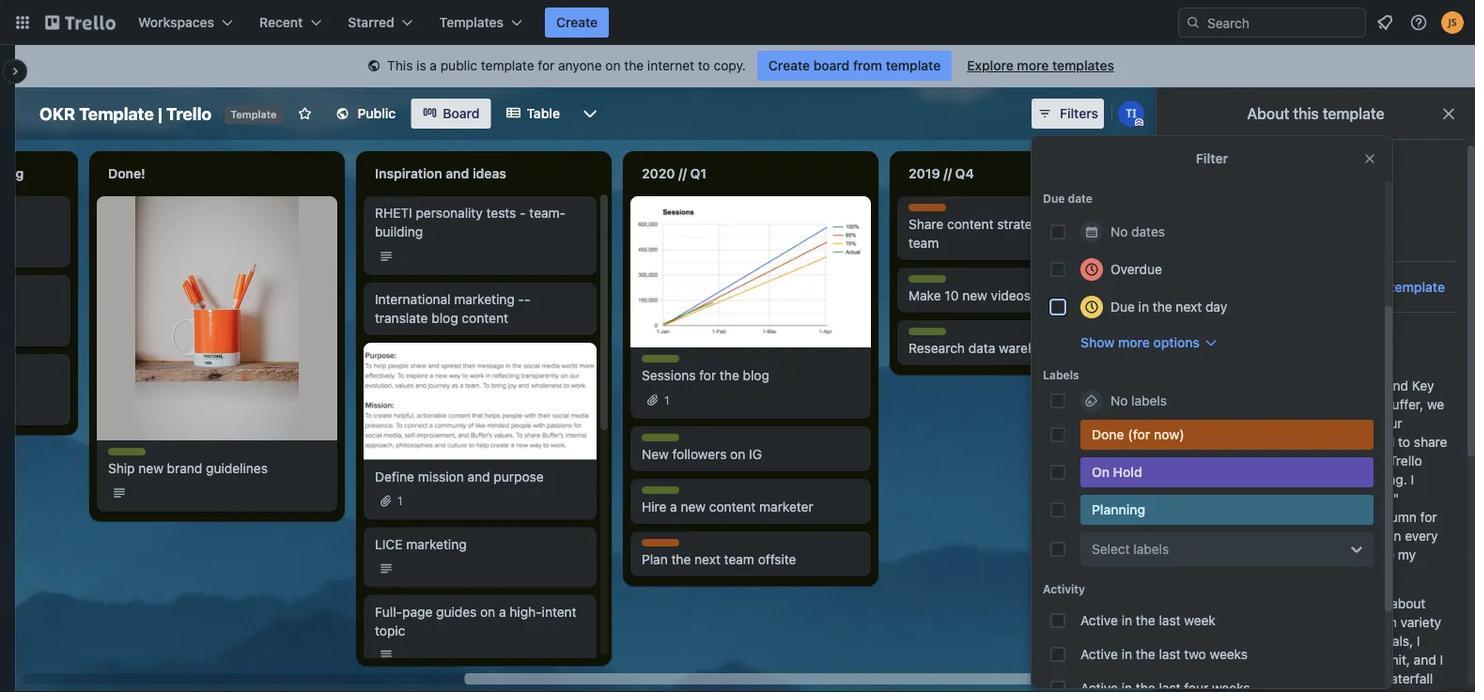 Task type: describe. For each thing, give the bounding box(es) containing it.
Inspiration and ideas text field
[[364, 159, 604, 189]]

i right 'planning.'
[[1411, 472, 1414, 488]]

inspiration
[[375, 166, 442, 181]]

more for explore
[[1017, 58, 1049, 73]]

share content strategy with the team
[[909, 217, 1099, 251]]

to left share
[[1398, 435, 1410, 450]]

each inside what i love about this board -- and about trello -- is that i'm able to have such variety on each card and goal. for some goals, i have a number target that i want to hit, and i can create a checklist based on a waterfall graph to chart where i'm at throughou
[[1194, 634, 1224, 649]]

"objective"
[[1329, 491, 1399, 506]]

the right into on the right
[[1274, 547, 1294, 563]]

due date
[[1043, 192, 1093, 205]]

done!
[[108, 166, 145, 181]]

sessions for the blog link
[[642, 366, 860, 385]]

lice
[[375, 537, 403, 552]]

into
[[1248, 547, 1271, 563]]

active in the last week
[[1081, 613, 1216, 629]]

a down want on the right
[[1370, 671, 1378, 687]]

guides
[[436, 604, 477, 620]]

1 vertical spatial progress
[[1199, 453, 1253, 469]]

such
[[1368, 615, 1397, 631]]

international
[[375, 292, 451, 307]]

hold
[[1113, 465, 1142, 480]]

videos
[[991, 288, 1031, 304]]

search image
[[1186, 15, 1201, 30]]

define
[[375, 469, 414, 484]]

i left want on the right
[[1336, 653, 1339, 668]]

on inside when we started using objectives and key results (okrs) for goal-setting at buffer, we were eager to have a way to track our individual progress on our goals and to share our progress with teammates. this trello board is my solution for okr planning. i create a column for each "objective" (category) and a card within the column for each "key result" (goal/target). then every week, i hop into the board to update my progress.
[[1294, 435, 1309, 450]]

2 vertical spatial our
[[1176, 453, 1196, 469]]

planning.
[[1352, 472, 1407, 488]]

"key
[[1208, 529, 1237, 544]]

content inside international marketing -- translate blog content
[[462, 311, 508, 326]]

goals,
[[1377, 634, 1413, 649]]

done for ship
[[108, 449, 136, 462]]

1 vertical spatial each
[[1176, 529, 1205, 544]]

create board from template link
[[757, 51, 952, 81]]

template inside text field
[[79, 103, 154, 124]]

a left way
[[1294, 416, 1301, 431]]

number
[[1218, 653, 1265, 668]]

no labels
[[1111, 393, 1167, 409]]

1 vertical spatial my
[[1398, 547, 1416, 563]]

(okrs)
[[1223, 397, 1267, 413]]

chart
[[1230, 690, 1262, 693]]

0 horizontal spatial team
[[724, 552, 755, 567]]

okr inside text field
[[39, 103, 75, 124]]

0 vertical spatial this
[[387, 58, 413, 73]]

in for due in the next day
[[1139, 299, 1149, 315]]

i left love
[[1211, 596, 1214, 612]]

rheti personality tests - team- building
[[375, 205, 566, 240]]

labels for no labels
[[1132, 393, 1167, 409]]

filters
[[1060, 106, 1098, 121]]

Search field
[[1201, 8, 1365, 37]]

based
[[1311, 671, 1348, 687]]

new for make
[[962, 288, 987, 304]]

share for share template
[[1351, 279, 1387, 295]]

to up for
[[1320, 615, 1332, 631]]

1 horizontal spatial that
[[1308, 653, 1332, 668]]

color: lime, title: "done" element for research data warehouses
[[909, 328, 946, 342]]

the left internet
[[624, 58, 644, 73]]

team-
[[529, 205, 566, 221]]

create inside what i love about this board -- and about trello -- is that i'm able to have such variety on each card and goal. for some goals, i have a number target that i want to hit, and i can create a checklist based on a waterfall graph to chart where i'm at throughou
[[1201, 671, 1239, 687]]

with inside when we started using objectives and key results (okrs) for goal-setting at buffer, we were eager to have a way to track our individual progress on our goals and to share our progress with teammates. this trello board is my solution for okr planning. i create a column for each "objective" (category) and a card within the column for each "key result" (goal/target). then every week, i hop into the board to update my progress.
[[1256, 453, 1282, 469]]

plan the next team offsite link
[[642, 550, 860, 569]]

a up (category) on the right bottom
[[1217, 491, 1225, 506]]

the up show more options button
[[1153, 299, 1172, 315]]

i down variety
[[1417, 634, 1420, 649]]

0 vertical spatial we
[[1214, 378, 1231, 394]]

(goal/target).
[[1288, 529, 1367, 544]]

admins
[[1252, 159, 1303, 177]]

to down "(okrs)" at the bottom right of the page
[[1246, 416, 1259, 431]]

no for no dates
[[1111, 224, 1128, 240]]

anyone
[[558, 58, 602, 73]]

personality
[[416, 205, 483, 221]]

show more options button
[[1081, 334, 1219, 352]]

lice marketing
[[375, 537, 467, 552]]

within
[[1310, 510, 1346, 525]]

goal-
[[1291, 397, 1323, 413]]

templates
[[439, 15, 504, 30]]

// for q1
[[679, 166, 687, 181]]

internet
[[647, 58, 694, 73]]

done ship new brand guidelines
[[108, 449, 268, 476]]

board left from
[[814, 58, 850, 73]]

no dates
[[1111, 224, 1165, 240]]

1 horizontal spatial i'm
[[1306, 690, 1324, 693]]

on down want on the right
[[1352, 671, 1367, 687]]

0 vertical spatial this
[[1293, 105, 1319, 123]]

0 vertical spatial progress
[[1237, 435, 1290, 450]]

done for (for
[[1092, 427, 1124, 443]]

dates
[[1132, 224, 1165, 240]]

new for hire
[[681, 499, 706, 515]]

filters button
[[1032, 99, 1104, 129]]

last for two
[[1159, 647, 1181, 662]]

now)
[[1154, 427, 1185, 443]]

0 vertical spatial 1
[[664, 394, 670, 407]]

share template
[[1351, 279, 1445, 295]]

blog inside done sessions for the blog
[[743, 368, 770, 383]]

using
[[1282, 378, 1315, 394]]

ship new brand guidelines link
[[108, 459, 326, 478]]

goal.
[[1284, 634, 1313, 649]]

update
[[1352, 547, 1395, 563]]

a left "public"
[[430, 58, 437, 73]]

key
[[1412, 378, 1434, 394]]

a inside full-page guides on a high-intent topic
[[499, 604, 506, 620]]

on hold
[[1092, 465, 1142, 480]]

some
[[1340, 634, 1373, 649]]

color: lime, title: "done" element for hire a new content marketer
[[642, 487, 679, 501]]

public
[[441, 58, 477, 73]]

is inside what i love about this board -- and about trello -- is that i'm able to have such variety on each card and goal. for some goals, i have a number target that i want to hit, and i can create a checklist based on a waterfall graph to chart where i'm at throughou
[[1228, 615, 1238, 631]]

q4
[[955, 166, 974, 181]]

international marketing -- translate blog content link
[[375, 290, 585, 328]]

trello inspiration (inspiringtaco) image
[[1118, 101, 1145, 127]]

hire a new content marketer link
[[642, 498, 860, 517]]

copy.
[[714, 58, 746, 73]]

ship
[[108, 461, 135, 476]]

two
[[1184, 647, 1206, 662]]

brand
[[167, 461, 202, 476]]

target
[[1268, 653, 1305, 668]]

able
[[1291, 615, 1317, 631]]

on
[[1092, 465, 1110, 480]]

this member is an admin of this board. image
[[1135, 118, 1144, 127]]

in for active in the last two weeks
[[1122, 647, 1132, 662]]

0 horizontal spatial column
[[1228, 491, 1272, 506]]

trello inside okr template | trello text field
[[166, 103, 212, 124]]

a right 'two'
[[1208, 653, 1215, 668]]

and up such
[[1365, 596, 1387, 612]]

for down 'teammates.'
[[1301, 472, 1318, 488]]

0 horizontal spatial i'm
[[1269, 615, 1287, 631]]

0 vertical spatial our
[[1382, 416, 1402, 431]]

1 vertical spatial 1
[[397, 495, 403, 508]]

have for (okrs)
[[1262, 416, 1291, 431]]

week,
[[1176, 547, 1211, 563]]

the right plan on the bottom left of the page
[[671, 552, 691, 567]]

create inside when we started using objectives and key results (okrs) for goal-setting at buffer, we were eager to have a way to track our individual progress on our goals and to share our progress with teammates. this trello board is my solution for okr planning. i create a column for each "objective" (category) and a card within the column for each "key result" (goal/target). then every week, i hop into the board to update my progress.
[[1176, 491, 1214, 506]]

due in the next day
[[1111, 299, 1227, 315]]

done for sessions
[[642, 356, 670, 369]]

make 10 new videos link
[[909, 287, 1127, 305]]

make
[[909, 288, 941, 304]]

okr inside when we started using objectives and key results (okrs) for goal-setting at buffer, we were eager to have a way to track our individual progress on our goals and to share our progress with teammates. this trello board is my solution for okr planning. i create a column for each "objective" (category) and a card within the column for each "key result" (goal/target). then every week, i hop into the board to update my progress.
[[1321, 472, 1348, 488]]

this inside what i love about this board -- and about trello -- is that i'm able to have such variety on each card and goal. for some goals, i have a number target that i want to hit, and i can create a checklist based on a waterfall graph to chart where i'm at throughou
[[1285, 596, 1307, 612]]

john smith (johnsmith38824343) image
[[1441, 11, 1464, 34]]

and up target
[[1258, 634, 1280, 649]]

a up the chart
[[1243, 671, 1250, 687]]

1 vertical spatial we
[[1427, 397, 1444, 413]]

0 notifications image
[[1374, 11, 1396, 34]]

this is a public template for anyone on the internet to copy.
[[387, 58, 746, 73]]

1 vertical spatial column
[[1373, 510, 1417, 525]]

share
[[1414, 435, 1448, 450]]

no for no labels
[[1111, 393, 1128, 409]]

customize views image
[[581, 104, 599, 123]]

i left hop at the bottom
[[1214, 547, 1218, 563]]

done make 10 new videos
[[909, 276, 1031, 304]]

every
[[1405, 529, 1438, 544]]

the inside "share content strategy with the team"
[[1080, 217, 1099, 232]]

full-
[[375, 604, 402, 620]]

and down track
[[1372, 435, 1395, 450]]

create button
[[545, 8, 609, 38]]

done new followers on ig
[[642, 435, 762, 462]]

progress.
[[1176, 566, 1233, 582]]

to left the chart
[[1214, 690, 1227, 693]]

and up buffer,
[[1386, 378, 1409, 394]]

0 vertical spatial that
[[1241, 615, 1265, 631]]

Board name text field
[[30, 99, 221, 129]]

ig
[[749, 447, 762, 462]]

color: lime, title: "done" element for sessions for the blog
[[642, 355, 679, 369]]

for inside done sessions for the blog
[[699, 368, 716, 383]]

building
[[375, 224, 423, 240]]

in for active in the last week
[[1122, 613, 1132, 629]]

content inside "share content strategy with the team"
[[947, 217, 994, 232]]

on right "anyone"
[[605, 58, 621, 73]]

share template button
[[1324, 277, 1445, 297]]

to left hit,
[[1376, 653, 1388, 668]]

board admins
[[1206, 159, 1303, 177]]

create board from template
[[769, 58, 941, 73]]

board link
[[411, 99, 491, 129]]

intent
[[542, 604, 577, 620]]

2020
[[642, 166, 675, 181]]

for up every
[[1420, 510, 1437, 525]]

research
[[909, 341, 965, 356]]

1 horizontal spatial next
[[1176, 299, 1202, 315]]

new inside done ship new brand guidelines
[[138, 461, 163, 476]]

at inside what i love about this board -- and about trello -- is that i'm able to have such variety on each card and goal. for some goals, i have a number target that i want to hit, and i can create a checklist based on a waterfall graph to chart where i'm at throughou
[[1328, 690, 1340, 693]]

done for research
[[909, 329, 937, 342]]



Task type: vqa. For each thing, say whether or not it's contained in the screenshot.
from
yes



Task type: locate. For each thing, give the bounding box(es) containing it.
0 vertical spatial share
[[909, 217, 944, 232]]

have inside when we started using objectives and key results (okrs) for goal-setting at buffer, we were eager to have a way to track our individual progress on our goals and to share our progress with teammates. this trello board is my solution for okr planning. i create a column for each "objective" (category) and a card within the column for each "key result" (goal/target). then every week, i hop into the board to update my progress.
[[1262, 416, 1291, 431]]

template
[[481, 58, 534, 73], [886, 58, 941, 73], [1323, 105, 1385, 123], [1390, 279, 1445, 295]]

1 horizontal spatial more
[[1118, 335, 1150, 350]]

more inside button
[[1118, 335, 1150, 350]]

color: orange, title: "done (for now)" element for share content strategy with the team
[[909, 204, 946, 211]]

in up show more options
[[1139, 299, 1149, 315]]

to left copy.
[[698, 58, 710, 73]]

trello inside what i love about this board -- and about trello -- is that i'm able to have such variety on each card and goal. for some goals, i have a number target that i want to hit, and i can create a checklist based on a waterfall graph to chart where i'm at throughou
[[1176, 615, 1209, 631]]

0 vertical spatial team
[[909, 235, 939, 251]]

sessions
[[642, 368, 696, 383]]

love
[[1218, 596, 1243, 612]]

0 horizontal spatial have
[[1176, 653, 1204, 668]]

0 horizontal spatial more
[[1017, 58, 1049, 73]]

trello down share
[[1389, 453, 1422, 469]]

1 horizontal spatial trello
[[1176, 615, 1209, 631]]

2019 // Q4 text field
[[897, 159, 1138, 189]]

content inside done hire a new content marketer
[[709, 499, 756, 515]]

share inside button
[[1351, 279, 1387, 295]]

about up variety
[[1391, 596, 1426, 612]]

0 horizontal spatial 1
[[397, 495, 403, 508]]

done inside done sessions for the blog
[[642, 356, 670, 369]]

0 vertical spatial blog
[[432, 311, 458, 326]]

new inside 'done make 10 new videos'
[[962, 288, 987, 304]]

create down the "weeks"
[[1201, 671, 1239, 687]]

0 horizontal spatial card
[[1227, 634, 1254, 649]]

objectives
[[1318, 378, 1382, 394]]

i
[[1411, 472, 1414, 488], [1214, 547, 1218, 563], [1211, 596, 1214, 612], [1417, 634, 1420, 649], [1336, 653, 1339, 668], [1440, 653, 1443, 668]]

2 horizontal spatial color: orange, title: "done (for now)" element
[[1081, 420, 1374, 450]]

card inside what i love about this board -- and about trello -- is that i'm able to have such variety on each card and goal. for some goals, i have a number target that i want to hit, and i can create a checklist based on a waterfall graph to chart where i'm at throughou
[[1227, 634, 1254, 649]]

variety
[[1401, 615, 1442, 631]]

done for hire
[[642, 487, 670, 501]]

last
[[1159, 613, 1181, 629], [1159, 647, 1181, 662]]

team inside "share content strategy with the team"
[[909, 235, 939, 251]]

0 horizontal spatial share
[[909, 217, 944, 232]]

content
[[947, 217, 994, 232], [462, 311, 508, 326], [709, 499, 756, 515]]

0 horizontal spatial about
[[1246, 596, 1281, 612]]

each up week,
[[1176, 529, 1205, 544]]

1 horizontal spatial about
[[1391, 596, 1426, 612]]

1 vertical spatial more
[[1118, 335, 1150, 350]]

board for board
[[443, 106, 480, 121]]

planning
[[1092, 502, 1146, 518]]

1 horizontal spatial my
[[1398, 547, 1416, 563]]

my
[[1228, 472, 1246, 488], [1398, 547, 1416, 563]]

more right explore
[[1017, 58, 1049, 73]]

is inside when we started using objectives and key results (okrs) for goal-setting at buffer, we were eager to have a way to track our individual progress on our goals and to share our progress with teammates. this trello board is my solution for okr planning. i create a column for each "objective" (category) and a card within the column for each "key result" (goal/target). then every week, i hop into the board to update my progress.
[[1214, 472, 1224, 488]]

create up "anyone"
[[556, 15, 598, 30]]

active
[[1081, 613, 1118, 629], [1081, 647, 1118, 662]]

trello right |
[[166, 103, 212, 124]]

progress
[[1237, 435, 1290, 450], [1199, 453, 1253, 469]]

marketing inside international marketing -- translate blog content
[[454, 292, 515, 307]]

back to home image
[[45, 8, 116, 38]]

done hire a new content marketer
[[642, 487, 813, 515]]

1 vertical spatial in
[[1122, 613, 1132, 629]]

1 vertical spatial next
[[695, 552, 721, 567]]

color: lime, title: "done" element left "brand"
[[108, 448, 146, 462]]

that down for
[[1308, 653, 1332, 668]]

on inside full-page guides on a high-intent topic
[[480, 604, 495, 620]]

0 horizontal spatial template
[[79, 103, 154, 124]]

color: orange, title: "done (for now)" element
[[909, 204, 946, 211], [1081, 420, 1374, 450], [642, 539, 679, 547]]

about
[[1246, 596, 1281, 612], [1391, 596, 1426, 612]]

color: orange, title: "done (for now)" element up plan on the bottom left of the page
[[642, 539, 679, 547]]

1 // from the left
[[679, 166, 687, 181]]

last left 'two'
[[1159, 647, 1181, 662]]

done research data warehouses
[[909, 329, 1072, 356]]

color: lime, title: "done" element down sessions
[[642, 434, 679, 448]]

2 vertical spatial is
[[1228, 615, 1238, 631]]

0 vertical spatial my
[[1228, 472, 1246, 488]]

and right mission
[[468, 469, 490, 484]]

labels for select labels
[[1134, 542, 1169, 557]]

last for week
[[1159, 613, 1181, 629]]

2 horizontal spatial content
[[947, 217, 994, 232]]

done (for now)
[[1092, 427, 1185, 443]]

0 vertical spatial create
[[556, 15, 598, 30]]

at down based
[[1328, 690, 1340, 693]]

translate
[[375, 311, 428, 326]]

have up some
[[1336, 615, 1365, 631]]

about
[[1247, 105, 1290, 123]]

active for active in the last week
[[1081, 613, 1118, 629]]

0 vertical spatial no
[[1111, 224, 1128, 240]]

0 horizontal spatial is
[[416, 58, 426, 73]]

card
[[1279, 510, 1306, 525], [1227, 634, 1254, 649]]

starred
[[348, 15, 394, 30]]

1 active from the top
[[1081, 613, 1118, 629]]

on
[[605, 58, 621, 73], [1294, 435, 1309, 450], [730, 447, 745, 462], [480, 604, 495, 620], [1176, 634, 1191, 649], [1352, 671, 1367, 687]]

0 horizontal spatial create
[[556, 15, 598, 30]]

1 horizontal spatial template
[[230, 109, 277, 121]]

0 vertical spatial more
[[1017, 58, 1049, 73]]

1 vertical spatial is
[[1214, 472, 1224, 488]]

0 horizontal spatial this
[[387, 58, 413, 73]]

in up active in the last two weeks
[[1122, 613, 1132, 629]]

color: lime, title: "done" element up new
[[642, 355, 679, 369]]

content right translate
[[462, 311, 508, 326]]

2019 // q4
[[909, 166, 974, 181]]

done inside done new followers on ig
[[642, 435, 670, 448]]

on down week
[[1176, 634, 1191, 649]]

color: lime, title: "done" element for new followers on ig
[[642, 434, 679, 448]]

1 horizontal spatial //
[[944, 166, 952, 181]]

0 horizontal spatial at
[[1328, 690, 1340, 693]]

graph
[[1176, 690, 1211, 693]]

at up track
[[1368, 397, 1380, 413]]

marketing for international
[[454, 292, 515, 307]]

0 horizontal spatial that
[[1241, 615, 1265, 631]]

done inside done ship new brand guidelines
[[108, 449, 136, 462]]

1 vertical spatial trello
[[1389, 453, 1422, 469]]

done inside done research data warehouses
[[909, 329, 937, 342]]

0 vertical spatial board
[[443, 106, 480, 121]]

way
[[1305, 416, 1329, 431]]

0 horizontal spatial //
[[679, 166, 687, 181]]

topic
[[375, 623, 405, 639]]

then
[[1371, 529, 1401, 544]]

blog
[[432, 311, 458, 326], [743, 368, 770, 383]]

0 horizontal spatial my
[[1228, 472, 1246, 488]]

create for create
[[556, 15, 598, 30]]

card left within
[[1279, 510, 1306, 525]]

0 horizontal spatial blog
[[432, 311, 458, 326]]

2 last from the top
[[1159, 647, 1181, 662]]

1 vertical spatial create
[[1201, 671, 1239, 687]]

1 horizontal spatial our
[[1312, 435, 1332, 450]]

1 horizontal spatial we
[[1427, 397, 1444, 413]]

and inside inspiration and ideas text box
[[446, 166, 469, 181]]

with inside "share content strategy with the team"
[[1051, 217, 1076, 232]]

1 vertical spatial create
[[769, 58, 810, 73]]

Done! text field
[[97, 159, 337, 189]]

a inside done hire a new content marketer
[[670, 499, 677, 515]]

primary element
[[0, 0, 1475, 45]]

board for board admins
[[1206, 159, 1248, 177]]

checklist
[[1253, 671, 1308, 687]]

done left 10
[[909, 276, 937, 289]]

1 last from the top
[[1159, 613, 1181, 629]]

progress up solution
[[1237, 435, 1290, 450]]

// for q4
[[944, 166, 952, 181]]

workspaces
[[138, 15, 214, 30]]

0 horizontal spatial our
[[1176, 453, 1196, 469]]

select labels
[[1092, 542, 1169, 557]]

the down the date
[[1080, 217, 1099, 232]]

0 vertical spatial due
[[1043, 192, 1065, 205]]

and right hit,
[[1414, 653, 1437, 668]]

a left high-
[[499, 604, 506, 620]]

trello inside when we started using objectives and key results (okrs) for goal-setting at buffer, we were eager to have a way to track our individual progress on our goals and to share our progress with teammates. this trello board is my solution for okr planning. i create a column for each "objective" (category) and a card within the column for each "key result" (goal/target). then every week, i hop into the board to update my progress.
[[1389, 453, 1422, 469]]

is left "public"
[[416, 58, 426, 73]]

what
[[1176, 596, 1207, 612]]

with down due date
[[1051, 217, 1076, 232]]

to down the (goal/target).
[[1336, 547, 1349, 563]]

0 vertical spatial with
[[1051, 217, 1076, 232]]

this inside when we started using objectives and key results (okrs) for goal-setting at buffer, we were eager to have a way to track our individual progress on our goals and to share our progress with teammates. this trello board is my solution for okr planning. i create a column for each "objective" (category) and a card within the column for each "key result" (goal/target). then every week, i hop into the board to update my progress.
[[1360, 453, 1386, 469]]

that down love
[[1241, 615, 1265, 631]]

the up active in the last two weeks
[[1136, 613, 1156, 629]]

my up color: sky, title: "planning" element
[[1228, 472, 1246, 488]]

results
[[1176, 397, 1220, 413]]

at inside when we started using objectives and key results (okrs) for goal-setting at buffer, we were eager to have a way to track our individual progress on our goals and to share our progress with teammates. this trello board is my solution for okr planning. i create a column for each "objective" (category) and a card within the column for each "key result" (goal/target). then every week, i hop into the board to update my progress.
[[1368, 397, 1380, 413]]

show
[[1081, 335, 1115, 350]]

1 vertical spatial this
[[1360, 453, 1386, 469]]

0 vertical spatial new
[[962, 288, 987, 304]]

public button
[[324, 99, 407, 129]]

i'm down based
[[1306, 690, 1324, 693]]

color: orange, title: "done (for now)" element down "(okrs)" at the bottom right of the page
[[1081, 420, 1374, 450]]

overdue
[[1111, 262, 1162, 277]]

done sessions for the blog
[[642, 356, 770, 383]]

that
[[1241, 615, 1265, 631], [1308, 653, 1332, 668]]

this
[[387, 58, 413, 73], [1360, 453, 1386, 469]]

this right sm icon
[[387, 58, 413, 73]]

due up show more options
[[1111, 299, 1135, 315]]

2 vertical spatial have
[[1176, 653, 1204, 668]]

column up then
[[1373, 510, 1417, 525]]

no left dates
[[1111, 224, 1128, 240]]

trello
[[166, 103, 212, 124], [1389, 453, 1422, 469], [1176, 615, 1209, 631]]

on inside done new followers on ig
[[730, 447, 745, 462]]

starred button
[[337, 8, 424, 38]]

our down buffer,
[[1382, 416, 1402, 431]]

color: lime, title: "done" element for ship new brand guidelines
[[108, 448, 146, 462]]

no up done (for now)
[[1111, 393, 1128, 409]]

0 vertical spatial each
[[1296, 491, 1326, 506]]

1 vertical spatial last
[[1159, 647, 1181, 662]]

1 no from the top
[[1111, 224, 1128, 240]]

trello down what
[[1176, 615, 1209, 631]]

blog down 'international'
[[432, 311, 458, 326]]

1 vertical spatial with
[[1256, 453, 1282, 469]]

column down solution
[[1228, 491, 1272, 506]]

plan the next team offsite
[[642, 552, 796, 567]]

1 vertical spatial active
[[1081, 647, 1118, 662]]

okr down back to home image
[[39, 103, 75, 124]]

track
[[1348, 416, 1379, 431]]

share for share content strategy with the team
[[909, 217, 944, 232]]

team up make
[[909, 235, 939, 251]]

i right hit,
[[1440, 653, 1443, 668]]

2 vertical spatial each
[[1194, 634, 1224, 649]]

data
[[969, 341, 995, 356]]

mission
[[418, 469, 464, 484]]

0 horizontal spatial we
[[1214, 378, 1231, 394]]

i'm left the able
[[1269, 615, 1287, 631]]

show more options
[[1081, 335, 1200, 350]]

have for and
[[1336, 615, 1365, 631]]

0 horizontal spatial okr
[[39, 103, 75, 124]]

board inside what i love about this board -- and about trello -- is that i'm able to have such variety on each card and goal. for some goals, i have a number target that i want to hit, and i can create a checklist based on a waterfall graph to chart where i'm at throughou
[[1310, 596, 1346, 612]]

and up result"
[[1242, 510, 1265, 525]]

is
[[416, 58, 426, 73], [1214, 472, 1224, 488], [1228, 615, 1238, 631]]

no
[[1111, 224, 1128, 240], [1111, 393, 1128, 409]]

close popover image
[[1363, 151, 1378, 166]]

2 no from the top
[[1111, 393, 1128, 409]]

marketing for lice
[[406, 537, 467, 552]]

2 active from the top
[[1081, 647, 1118, 662]]

1 vertical spatial have
[[1336, 615, 1365, 631]]

our up 'teammates.'
[[1312, 435, 1332, 450]]

when we started using objectives and key results (okrs) for goal-setting at buffer, we were eager to have a way to track our individual progress on our goals and to share our progress with teammates. this trello board is my solution for okr planning. i create a column for each "objective" (category) and a card within the column for each "key result" (goal/target). then every week, i hop into the board to update my progress.
[[1176, 378, 1448, 582]]

1 horizontal spatial team
[[909, 235, 939, 251]]

recent button
[[248, 8, 333, 38]]

our down individual
[[1176, 453, 1196, 469]]

more for show
[[1118, 335, 1150, 350]]

2 about from the left
[[1391, 596, 1426, 612]]

new right 10
[[962, 288, 987, 304]]

0 vertical spatial create
[[1176, 491, 1214, 506]]

for down 'using'
[[1270, 397, 1287, 413]]

//
[[679, 166, 687, 181], [944, 166, 952, 181]]

for
[[1317, 634, 1337, 649]]

marketing right 'international'
[[454, 292, 515, 307]]

international marketing -- translate blog content
[[375, 292, 530, 326]]

1 vertical spatial blog
[[743, 368, 770, 383]]

done for new
[[642, 435, 670, 448]]

2 horizontal spatial new
[[962, 288, 987, 304]]

-
[[520, 205, 526, 221], [518, 292, 524, 307], [524, 292, 530, 307], [1349, 596, 1355, 612], [1355, 596, 1361, 612], [1212, 615, 1218, 631], [1218, 615, 1225, 631]]

1 horizontal spatial color: orange, title: "done (for now)" element
[[909, 204, 946, 211]]

// inside text box
[[944, 166, 952, 181]]

star or unstar board image
[[297, 106, 312, 121]]

a right hire on the bottom left of page
[[670, 499, 677, 515]]

1 vertical spatial color: orange, title: "done (for now)" element
[[1081, 420, 1374, 450]]

create inside button
[[556, 15, 598, 30]]

color: lime, title: "done" element down new
[[642, 487, 679, 501]]

blog up ig
[[743, 368, 770, 383]]

where
[[1265, 690, 1302, 693]]

color: lime, title: "done" element
[[909, 275, 946, 289], [909, 328, 946, 342], [642, 355, 679, 369], [642, 434, 679, 448], [108, 448, 146, 462], [642, 487, 679, 501]]

2020 // Q1 text field
[[631, 159, 871, 189]]

create
[[556, 15, 598, 30], [769, 58, 810, 73]]

each
[[1296, 491, 1326, 506], [1176, 529, 1205, 544], [1194, 634, 1224, 649]]

guidelines
[[206, 461, 268, 476]]

blog inside international marketing -- translate blog content
[[432, 311, 458, 326]]

next left day at the right of page
[[1176, 299, 1202, 315]]

1 horizontal spatial content
[[709, 499, 756, 515]]

1 horizontal spatial blog
[[743, 368, 770, 383]]

due left the date
[[1043, 192, 1065, 205]]

0 vertical spatial column
[[1228, 491, 1272, 506]]

template left "star or unstar board" icon
[[230, 109, 277, 121]]

for left "anyone"
[[538, 58, 555, 73]]

done down new
[[642, 487, 670, 501]]

i'm
[[1269, 615, 1287, 631], [1306, 690, 1324, 693]]

warehouses
[[999, 341, 1072, 356]]

page
[[402, 604, 433, 620]]

the inside done sessions for the blog
[[720, 368, 739, 383]]

is down love
[[1228, 615, 1238, 631]]

more right the show
[[1118, 335, 1150, 350]]

recent
[[259, 15, 303, 30]]

this up the able
[[1285, 596, 1307, 612]]

open information menu image
[[1410, 13, 1428, 32]]

color: purple, title: "on hold" element
[[1081, 458, 1374, 488]]

board up the able
[[1310, 596, 1346, 612]]

to down setting at the bottom right of the page
[[1332, 416, 1344, 431]]

// left q4
[[944, 166, 952, 181]]

0 horizontal spatial next
[[695, 552, 721, 567]]

table link
[[495, 99, 571, 129]]

done down make
[[909, 329, 937, 342]]

new
[[962, 288, 987, 304], [138, 461, 163, 476], [681, 499, 706, 515]]

teammates.
[[1285, 453, 1356, 469]]

is up color: sky, title: "planning" element
[[1214, 472, 1224, 488]]

0 horizontal spatial color: orange, title: "done (for now)" element
[[642, 539, 679, 547]]

a up result"
[[1269, 510, 1276, 525]]

share inside "share content strategy with the team"
[[909, 217, 944, 232]]

rheti
[[375, 205, 412, 221]]

team
[[909, 235, 939, 251], [724, 552, 755, 567]]

1 vertical spatial at
[[1328, 690, 1340, 693]]

color: orange, title: "done (for now)" element for plan the next team offsite
[[642, 539, 679, 547]]

1 horizontal spatial this
[[1360, 453, 1386, 469]]

0 horizontal spatial content
[[462, 311, 508, 326]]

create for create board from template
[[769, 58, 810, 73]]

0 vertical spatial in
[[1139, 299, 1149, 315]]

color: orange, title: "done (for now)" element containing done (for now)
[[1081, 420, 1374, 450]]

due for due date
[[1043, 192, 1065, 205]]

0 horizontal spatial new
[[138, 461, 163, 476]]

want
[[1343, 653, 1372, 668]]

labels
[[1043, 368, 1079, 382]]

activity
[[1043, 583, 1085, 596]]

2 horizontal spatial is
[[1228, 615, 1238, 631]]

1 vertical spatial i'm
[[1306, 690, 1324, 693]]

2 vertical spatial in
[[1122, 647, 1132, 662]]

1 about from the left
[[1246, 596, 1281, 612]]

0 vertical spatial color: orange, title: "done (for now)" element
[[909, 204, 946, 211]]

1 vertical spatial new
[[138, 461, 163, 476]]

eager
[[1208, 416, 1243, 431]]

1 vertical spatial that
[[1308, 653, 1332, 668]]

1 horizontal spatial with
[[1256, 453, 1282, 469]]

1 vertical spatial team
[[724, 552, 755, 567]]

2 horizontal spatial our
[[1382, 416, 1402, 431]]

for down solution
[[1276, 491, 1293, 506]]

board left admins
[[1206, 159, 1248, 177]]

on left ig
[[730, 447, 745, 462]]

weeks
[[1210, 647, 1248, 662]]

1
[[664, 394, 670, 407], [397, 495, 403, 508]]

0 vertical spatial active
[[1081, 613, 1118, 629]]

waterfall
[[1381, 671, 1433, 687]]

None text field
[[0, 159, 70, 189]]

were
[[1176, 416, 1205, 431]]

new inside done hire a new content marketer
[[681, 499, 706, 515]]

done left followers on the left bottom
[[642, 435, 670, 448]]

the down active in the last week
[[1136, 647, 1156, 662]]

due for due in the next day
[[1111, 299, 1135, 315]]

card inside when we started using objectives and key results (okrs) for goal-setting at buffer, we were eager to have a way to track our individual progress on our goals and to share our progress with teammates. this trello board is my solution for okr planning. i create a column for each "objective" (category) and a card within the column for each "key result" (goal/target). then every week, i hop into the board to update my progress.
[[1279, 510, 1306, 525]]

0 vertical spatial at
[[1368, 397, 1380, 413]]

q1
[[690, 166, 707, 181]]

done inside done hire a new content marketer
[[642, 487, 670, 501]]

done for make
[[909, 276, 937, 289]]

1 horizontal spatial board
[[1206, 159, 1248, 177]]

1 vertical spatial board
[[1206, 159, 1248, 177]]

sm image
[[365, 57, 383, 76]]

in down active in the last week
[[1122, 647, 1132, 662]]

2 // from the left
[[944, 166, 952, 181]]

1 vertical spatial okr
[[1321, 472, 1348, 488]]

1 down sessions
[[664, 394, 670, 407]]

// inside "text box"
[[679, 166, 687, 181]]

marketing
[[454, 292, 515, 307], [406, 537, 467, 552]]

done inside 'done make 10 new videos'
[[909, 276, 937, 289]]

1 horizontal spatial new
[[681, 499, 706, 515]]

template left |
[[79, 103, 154, 124]]

1 vertical spatial this
[[1285, 596, 1307, 612]]

the down "objective"
[[1349, 510, 1369, 525]]

board down individual
[[1176, 472, 1211, 488]]

and inside define mission and purpose link
[[468, 469, 490, 484]]

full-page guides on a high-intent topic
[[375, 604, 577, 639]]

color: lime, title: "done" element for make 10 new videos
[[909, 275, 946, 289]]

on right guides
[[480, 604, 495, 620]]

done
[[909, 276, 937, 289], [909, 329, 937, 342], [642, 356, 670, 369], [1092, 427, 1124, 443], [642, 435, 670, 448], [108, 449, 136, 462], [642, 487, 670, 501]]

inspiration and ideas
[[375, 166, 506, 181]]

next right plan on the bottom left of the page
[[695, 552, 721, 567]]

offsite
[[758, 552, 796, 567]]

active for active in the last two weeks
[[1081, 647, 1118, 662]]

color: sky, title: "planning" element
[[1081, 495, 1374, 525]]

- inside the rheti personality tests - team- building
[[520, 205, 526, 221]]

2 vertical spatial new
[[681, 499, 706, 515]]

individual
[[1176, 435, 1233, 450]]

0 horizontal spatial due
[[1043, 192, 1065, 205]]

0 vertical spatial is
[[416, 58, 426, 73]]

board down the (goal/target).
[[1298, 547, 1333, 563]]

template inside button
[[1390, 279, 1445, 295]]



